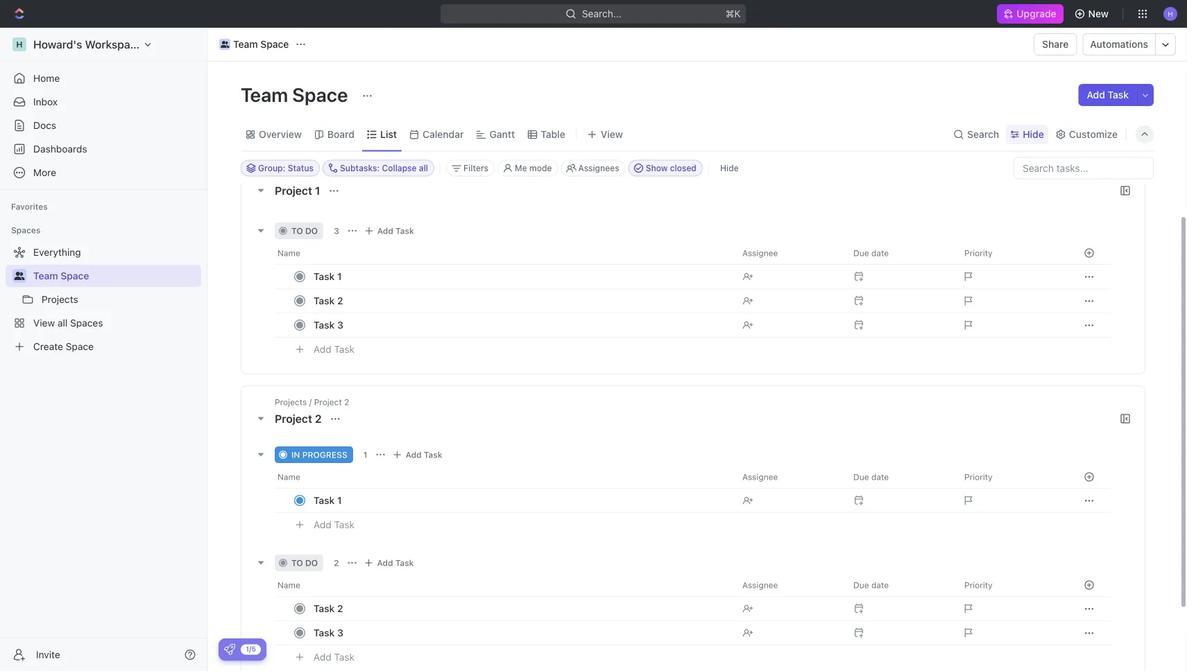 Task type: vqa. For each thing, say whether or not it's contained in the screenshot.
Favorites in the left top of the page
yes



Task type: locate. For each thing, give the bounding box(es) containing it.
name button up task 1 link at the bottom of page
[[275, 466, 734, 488]]

1 to from the top
[[291, 226, 303, 236]]

1 vertical spatial assignee button
[[734, 466, 845, 488]]

0 vertical spatial user group image
[[220, 41, 229, 48]]

task 3 link
[[310, 315, 731, 335], [310, 623, 731, 644]]

0 vertical spatial all
[[419, 163, 428, 173]]

0 vertical spatial priority button
[[956, 242, 1067, 264]]

favorites
[[11, 202, 48, 212]]

1 vertical spatial h
[[16, 40, 23, 49]]

1 vertical spatial ‎task
[[314, 295, 335, 307]]

0 horizontal spatial all
[[58, 317, 67, 329]]

project
[[275, 184, 312, 197], [314, 398, 342, 407], [275, 413, 312, 426]]

2 task 3 from the top
[[314, 628, 343, 639]]

0 vertical spatial due date
[[853, 248, 889, 258]]

do up task 2
[[305, 559, 318, 568]]

2 assignee from the top
[[742, 473, 778, 482]]

priority button
[[956, 242, 1067, 264], [956, 466, 1067, 488], [956, 575, 1067, 597]]

due date button
[[845, 242, 956, 264], [845, 466, 956, 488], [845, 575, 956, 597]]

1 vertical spatial view
[[33, 317, 55, 329]]

group:
[[258, 163, 285, 173]]

0 vertical spatial name button
[[275, 242, 734, 264]]

2 date from the top
[[871, 473, 889, 482]]

0 horizontal spatial view
[[33, 317, 55, 329]]

overview link
[[256, 125, 302, 144]]

2 vertical spatial due date button
[[845, 575, 956, 597]]

1 vertical spatial priority
[[964, 473, 993, 482]]

user group image
[[220, 41, 229, 48], [14, 272, 25, 280]]

2 name button from the top
[[275, 466, 734, 488]]

filters button
[[446, 160, 495, 177]]

task 3
[[314, 320, 343, 331], [314, 628, 343, 639]]

3 priority from the top
[[964, 581, 993, 590]]

projects up project 2
[[275, 398, 307, 407]]

0 vertical spatial project
[[275, 184, 312, 197]]

1 priority from the top
[[964, 248, 993, 258]]

3 down ‎task 2
[[337, 320, 343, 331]]

2 vertical spatial date
[[871, 581, 889, 590]]

home
[[33, 73, 60, 84]]

show closed
[[646, 163, 697, 173]]

1 horizontal spatial team space link
[[216, 36, 292, 53]]

tree
[[6, 241, 201, 358]]

0 horizontal spatial spaces
[[11, 226, 41, 235]]

2 vertical spatial assignee
[[742, 581, 778, 590]]

priority
[[964, 248, 993, 258], [964, 473, 993, 482], [964, 581, 993, 590]]

0 vertical spatial due
[[853, 248, 869, 258]]

tree containing everything
[[6, 241, 201, 358]]

projects up view all spaces
[[42, 294, 78, 305]]

2 vertical spatial project
[[275, 413, 312, 426]]

space inside create space link
[[66, 341, 94, 352]]

gantt link
[[487, 125, 515, 144]]

2 priority button from the top
[[956, 466, 1067, 488]]

3 priority button from the top
[[956, 575, 1067, 597]]

0 vertical spatial name
[[278, 248, 300, 258]]

1 horizontal spatial projects
[[275, 398, 307, 407]]

new button
[[1069, 3, 1117, 25]]

0 vertical spatial team space
[[233, 39, 289, 50]]

1 vertical spatial date
[[871, 473, 889, 482]]

3 name button from the top
[[275, 575, 734, 597]]

to do
[[291, 226, 318, 236], [291, 559, 318, 568]]

name
[[278, 248, 300, 258], [278, 473, 300, 482], [278, 581, 300, 590]]

project for project 2
[[275, 413, 312, 426]]

hide inside dropdown button
[[1023, 129, 1044, 140]]

1 vertical spatial assignee
[[742, 473, 778, 482]]

3 up the ‎task 1
[[334, 226, 339, 236]]

1 for task 1
[[337, 495, 342, 507]]

mode
[[529, 163, 552, 173]]

all
[[419, 163, 428, 173], [58, 317, 67, 329]]

0 vertical spatial ‎task
[[314, 271, 335, 282]]

‎task for ‎task 2
[[314, 295, 335, 307]]

1 do from the top
[[305, 226, 318, 236]]

0 vertical spatial priority
[[964, 248, 993, 258]]

2 name from the top
[[278, 473, 300, 482]]

task 3 link down task 2 link in the bottom of the page
[[310, 623, 731, 644]]

1 to do from the top
[[291, 226, 318, 236]]

‎task up ‎task 2
[[314, 271, 335, 282]]

‎task down the ‎task 1
[[314, 295, 335, 307]]

project down 'status'
[[275, 184, 312, 197]]

view inside tree
[[33, 317, 55, 329]]

‎task
[[314, 271, 335, 282], [314, 295, 335, 307]]

‎task for ‎task 1
[[314, 271, 335, 282]]

user group image inside tree
[[14, 272, 25, 280]]

task 2 link
[[310, 599, 731, 619]]

0 vertical spatial task 3 link
[[310, 315, 731, 335]]

2 vertical spatial name
[[278, 581, 300, 590]]

add
[[1087, 89, 1105, 101], [377, 226, 393, 236], [314, 344, 332, 355], [406, 450, 422, 460], [314, 519, 332, 531], [377, 559, 393, 568], [314, 652, 332, 663]]

table
[[541, 129, 565, 140]]

spaces down favorites 'button'
[[11, 226, 41, 235]]

projects link
[[42, 289, 198, 311]]

1 vertical spatial project
[[314, 398, 342, 407]]

date
[[871, 248, 889, 258], [871, 473, 889, 482], [871, 581, 889, 590]]

0 vertical spatial h
[[1168, 10, 1173, 18]]

inbox
[[33, 96, 58, 108]]

assignee
[[742, 248, 778, 258], [742, 473, 778, 482], [742, 581, 778, 590]]

hide right closed
[[720, 163, 739, 173]]

all right collapse
[[419, 163, 428, 173]]

task 3 link down ‎task 2 link on the top of the page
[[310, 315, 731, 335]]

automations button
[[1083, 34, 1155, 55]]

2 do from the top
[[305, 559, 318, 568]]

customize button
[[1051, 125, 1122, 144]]

task 1 link
[[310, 491, 731, 511]]

3 down task 2
[[337, 628, 343, 639]]

view up assignees
[[601, 129, 623, 140]]

1 vertical spatial do
[[305, 559, 318, 568]]

project down /
[[275, 413, 312, 426]]

0 vertical spatial do
[[305, 226, 318, 236]]

1 vertical spatial to do
[[291, 559, 318, 568]]

0 vertical spatial view
[[601, 129, 623, 140]]

to do up task 2
[[291, 559, 318, 568]]

dashboards
[[33, 143, 87, 155]]

0 horizontal spatial team space link
[[33, 265, 198, 287]]

2 vertical spatial due
[[853, 581, 869, 590]]

view button
[[583, 118, 628, 151]]

1 horizontal spatial user group image
[[220, 41, 229, 48]]

0 vertical spatial to do
[[291, 226, 318, 236]]

3 name from the top
[[278, 581, 300, 590]]

h inside sidebar navigation
[[16, 40, 23, 49]]

‎task 2
[[314, 295, 343, 307]]

0 horizontal spatial projects
[[42, 294, 78, 305]]

0 vertical spatial due date button
[[845, 242, 956, 264]]

to for 3
[[291, 226, 303, 236]]

2 due date from the top
[[853, 473, 889, 482]]

2 vertical spatial team space
[[33, 270, 89, 282]]

3 due from the top
[[853, 581, 869, 590]]

1 horizontal spatial h
[[1168, 10, 1173, 18]]

1 horizontal spatial spaces
[[70, 317, 103, 329]]

3 due date from the top
[[853, 581, 889, 590]]

task 1
[[314, 495, 342, 507]]

0 horizontal spatial user group image
[[14, 272, 25, 280]]

hide inside button
[[720, 163, 739, 173]]

1 vertical spatial due date button
[[845, 466, 956, 488]]

1 vertical spatial hide
[[720, 163, 739, 173]]

1 vertical spatial name button
[[275, 466, 734, 488]]

howard's workspace, , element
[[12, 37, 26, 51]]

1 task 3 link from the top
[[310, 315, 731, 335]]

1
[[315, 184, 320, 197], [337, 271, 342, 282], [363, 450, 367, 460], [337, 495, 342, 507]]

add task
[[1087, 89, 1129, 101], [377, 226, 414, 236], [314, 344, 355, 355], [406, 450, 442, 460], [314, 519, 355, 531], [377, 559, 414, 568], [314, 652, 355, 663]]

spaces inside tree
[[70, 317, 103, 329]]

view
[[601, 129, 623, 140], [33, 317, 55, 329]]

new
[[1088, 8, 1109, 19]]

to do down project 1
[[291, 226, 318, 236]]

0 vertical spatial to
[[291, 226, 303, 236]]

0 vertical spatial projects
[[42, 294, 78, 305]]

1 vertical spatial due
[[853, 473, 869, 482]]

due date
[[853, 248, 889, 258], [853, 473, 889, 482], [853, 581, 889, 590]]

2 vertical spatial name button
[[275, 575, 734, 597]]

1 vertical spatial to
[[291, 559, 303, 568]]

1 vertical spatial task 3
[[314, 628, 343, 639]]

all inside tree
[[58, 317, 67, 329]]

1 vertical spatial 3
[[337, 320, 343, 331]]

0 vertical spatial assignee button
[[734, 242, 845, 264]]

2 ‎task from the top
[[314, 295, 335, 307]]

team space
[[233, 39, 289, 50], [241, 83, 352, 106], [33, 270, 89, 282]]

view inside button
[[601, 129, 623, 140]]

project right /
[[314, 398, 342, 407]]

1 name button from the top
[[275, 242, 734, 264]]

1 date from the top
[[871, 248, 889, 258]]

to
[[291, 226, 303, 236], [291, 559, 303, 568]]

assignees
[[578, 163, 619, 173]]

do
[[305, 226, 318, 236], [305, 559, 318, 568]]

name button up ‎task 1 link
[[275, 242, 734, 264]]

1 horizontal spatial view
[[601, 129, 623, 140]]

task
[[1108, 89, 1129, 101], [396, 226, 414, 236], [314, 320, 335, 331], [334, 344, 355, 355], [424, 450, 442, 460], [314, 495, 335, 507], [334, 519, 355, 531], [395, 559, 414, 568], [314, 603, 335, 615], [314, 628, 335, 639], [334, 652, 355, 663]]

0 vertical spatial team
[[233, 39, 258, 50]]

2 for ‎task 2
[[337, 295, 343, 307]]

2 priority from the top
[[964, 473, 993, 482]]

inbox link
[[6, 91, 201, 113]]

team space link
[[216, 36, 292, 53], [33, 265, 198, 287]]

table link
[[538, 125, 565, 144]]

task 3 down task 2
[[314, 628, 343, 639]]

sidebar navigation
[[0, 28, 210, 672]]

projects for projects / project 2
[[275, 398, 307, 407]]

do for 3
[[305, 226, 318, 236]]

name button
[[275, 242, 734, 264], [275, 466, 734, 488], [275, 575, 734, 597]]

due
[[853, 248, 869, 258], [853, 473, 869, 482], [853, 581, 869, 590]]

1 vertical spatial user group image
[[14, 272, 25, 280]]

1 horizontal spatial all
[[419, 163, 428, 173]]

0 vertical spatial assignee
[[742, 248, 778, 258]]

in progress
[[291, 450, 347, 460]]

3
[[334, 226, 339, 236], [337, 320, 343, 331], [337, 628, 343, 639]]

date for 2
[[871, 581, 889, 590]]

projects inside 'projects' link
[[42, 294, 78, 305]]

0 vertical spatial team space link
[[216, 36, 292, 53]]

0 vertical spatial task 3
[[314, 320, 343, 331]]

team inside tree
[[33, 270, 58, 282]]

2 vertical spatial due date
[[853, 581, 889, 590]]

1 vertical spatial due date
[[853, 473, 889, 482]]

1 vertical spatial spaces
[[70, 317, 103, 329]]

0 horizontal spatial h
[[16, 40, 23, 49]]

3 assignee from the top
[[742, 581, 778, 590]]

hide right search
[[1023, 129, 1044, 140]]

2 vertical spatial priority
[[964, 581, 993, 590]]

1 vertical spatial projects
[[275, 398, 307, 407]]

assignee button
[[734, 242, 845, 264], [734, 466, 845, 488], [734, 575, 845, 597]]

workspace
[[85, 38, 143, 51]]

1 vertical spatial team space link
[[33, 265, 198, 287]]

0 vertical spatial date
[[871, 248, 889, 258]]

1 vertical spatial task 3 link
[[310, 623, 731, 644]]

3 date from the top
[[871, 581, 889, 590]]

0 horizontal spatial hide
[[720, 163, 739, 173]]

view for view
[[601, 129, 623, 140]]

2 to do from the top
[[291, 559, 318, 568]]

1 vertical spatial team
[[241, 83, 288, 106]]

team
[[233, 39, 258, 50], [241, 83, 288, 106], [33, 270, 58, 282]]

2 vertical spatial assignee button
[[734, 575, 845, 597]]

1 vertical spatial priority button
[[956, 466, 1067, 488]]

2 due date button from the top
[[845, 466, 956, 488]]

1 vertical spatial all
[[58, 317, 67, 329]]

2 due from the top
[[853, 473, 869, 482]]

name button up task 2 link in the bottom of the page
[[275, 575, 734, 597]]

2 vertical spatial team
[[33, 270, 58, 282]]

2 to from the top
[[291, 559, 303, 568]]

0 vertical spatial hide
[[1023, 129, 1044, 140]]

more button
[[6, 162, 201, 184]]

3 assignee button from the top
[[734, 575, 845, 597]]

closed
[[670, 163, 697, 173]]

3 due date button from the top
[[845, 575, 956, 597]]

name for in progress
[[278, 473, 300, 482]]

spaces
[[11, 226, 41, 235], [70, 317, 103, 329]]

2 assignee button from the top
[[734, 466, 845, 488]]

2 vertical spatial priority button
[[956, 575, 1067, 597]]

task 2
[[314, 603, 343, 615]]

1 horizontal spatial hide
[[1023, 129, 1044, 140]]

name for to do
[[278, 581, 300, 590]]

view up the create
[[33, 317, 55, 329]]

assignee for 2
[[742, 581, 778, 590]]

subtasks: collapse all
[[340, 163, 428, 173]]

all up the "create space"
[[58, 317, 67, 329]]

spaces up create space link
[[70, 317, 103, 329]]

1 ‎task from the top
[[314, 271, 335, 282]]

everything link
[[6, 241, 198, 264]]

1 vertical spatial name
[[278, 473, 300, 482]]

task 3 down ‎task 2
[[314, 320, 343, 331]]

name button for 2
[[275, 575, 734, 597]]

do down project 1
[[305, 226, 318, 236]]

priority for 2
[[964, 581, 993, 590]]



Task type: describe. For each thing, give the bounding box(es) containing it.
user group image inside team space link
[[220, 41, 229, 48]]

assignee button for 1
[[734, 466, 845, 488]]

docs
[[33, 120, 56, 131]]

2 vertical spatial 3
[[337, 628, 343, 639]]

filters
[[464, 163, 489, 173]]

priority button for 2
[[956, 575, 1067, 597]]

projects / project 2
[[275, 398, 349, 407]]

show
[[646, 163, 668, 173]]

create space
[[33, 341, 94, 352]]

view all spaces link
[[6, 312, 198, 334]]

0 vertical spatial spaces
[[11, 226, 41, 235]]

1 due from the top
[[853, 248, 869, 258]]

howard's workspace
[[33, 38, 143, 51]]

2 task 3 link from the top
[[310, 623, 731, 644]]

name button for 1
[[275, 466, 734, 488]]

h inside dropdown button
[[1168, 10, 1173, 18]]

due for 1
[[853, 473, 869, 482]]

1 for ‎task 1
[[337, 271, 342, 282]]

due date button for 2
[[845, 575, 956, 597]]

project 2
[[275, 413, 324, 426]]

customize
[[1069, 129, 1118, 140]]

share
[[1042, 39, 1069, 50]]

home link
[[6, 67, 201, 90]]

onboarding checklist button image
[[224, 645, 235, 656]]

do for 2
[[305, 559, 318, 568]]

1/5
[[246, 646, 256, 654]]

to do for 2
[[291, 559, 318, 568]]

create space link
[[6, 336, 198, 358]]

‎task 2 link
[[310, 291, 731, 311]]

everything
[[33, 247, 81, 258]]

1 task 3 from the top
[[314, 320, 343, 331]]

assignee for 1
[[742, 473, 778, 482]]

view for view all spaces
[[33, 317, 55, 329]]

me mode
[[515, 163, 552, 173]]

favorites button
[[6, 198, 53, 215]]

⌘k
[[726, 8, 741, 19]]

to for 2
[[291, 559, 303, 568]]

project for project 1
[[275, 184, 312, 197]]

‎task 1 link
[[310, 267, 731, 287]]

2 for project 2
[[315, 413, 322, 426]]

search
[[967, 129, 999, 140]]

in
[[291, 450, 300, 460]]

assignee button for 2
[[734, 575, 845, 597]]

share button
[[1034, 33, 1077, 56]]

hide button
[[1006, 125, 1048, 144]]

invite
[[36, 649, 60, 661]]

howard's
[[33, 38, 82, 51]]

hide button
[[715, 160, 744, 177]]

create
[[33, 341, 63, 352]]

subtasks:
[[340, 163, 380, 173]]

me mode button
[[498, 160, 558, 177]]

2 for task 2
[[337, 603, 343, 615]]

due date for 2
[[853, 581, 889, 590]]

list
[[380, 129, 397, 140]]

1 assignee button from the top
[[734, 242, 845, 264]]

due for 2
[[853, 581, 869, 590]]

group: status
[[258, 163, 314, 173]]

show closed button
[[628, 160, 703, 177]]

project 1
[[275, 184, 323, 197]]

list link
[[377, 125, 397, 144]]

1 for project 1
[[315, 184, 320, 197]]

view button
[[583, 125, 628, 144]]

docs link
[[6, 114, 201, 137]]

1 assignee from the top
[[742, 248, 778, 258]]

projects for projects
[[42, 294, 78, 305]]

team space inside tree
[[33, 270, 89, 282]]

1 due date button from the top
[[845, 242, 956, 264]]

status
[[288, 163, 314, 173]]

search...
[[582, 8, 622, 19]]

progress
[[302, 450, 347, 460]]

1 name from the top
[[278, 248, 300, 258]]

upgrade link
[[997, 4, 1063, 24]]

collapse
[[382, 163, 417, 173]]

due date button for 1
[[845, 466, 956, 488]]

1 priority button from the top
[[956, 242, 1067, 264]]

more
[[33, 167, 56, 178]]

to do for 3
[[291, 226, 318, 236]]

assignees button
[[561, 160, 626, 177]]

due date for 1
[[853, 473, 889, 482]]

‎task 1
[[314, 271, 342, 282]]

gantt
[[490, 129, 515, 140]]

me
[[515, 163, 527, 173]]

board
[[327, 129, 355, 140]]

priority for 1
[[964, 473, 993, 482]]

automations
[[1090, 39, 1148, 50]]

priority button for 1
[[956, 466, 1067, 488]]

search button
[[949, 125, 1003, 144]]

date for 1
[[871, 473, 889, 482]]

board link
[[325, 125, 355, 144]]

1 vertical spatial team space
[[241, 83, 352, 106]]

upgrade
[[1017, 8, 1057, 19]]

onboarding checklist button element
[[224, 645, 235, 656]]

h button
[[1159, 3, 1182, 25]]

1 due date from the top
[[853, 248, 889, 258]]

calendar link
[[420, 125, 464, 144]]

dashboards link
[[6, 138, 201, 160]]

overview
[[259, 129, 302, 140]]

tree inside sidebar navigation
[[6, 241, 201, 358]]

0 vertical spatial 3
[[334, 226, 339, 236]]

view all spaces
[[33, 317, 103, 329]]

/
[[309, 398, 312, 407]]

Search tasks... text field
[[1014, 158, 1153, 179]]

calendar
[[423, 129, 464, 140]]



